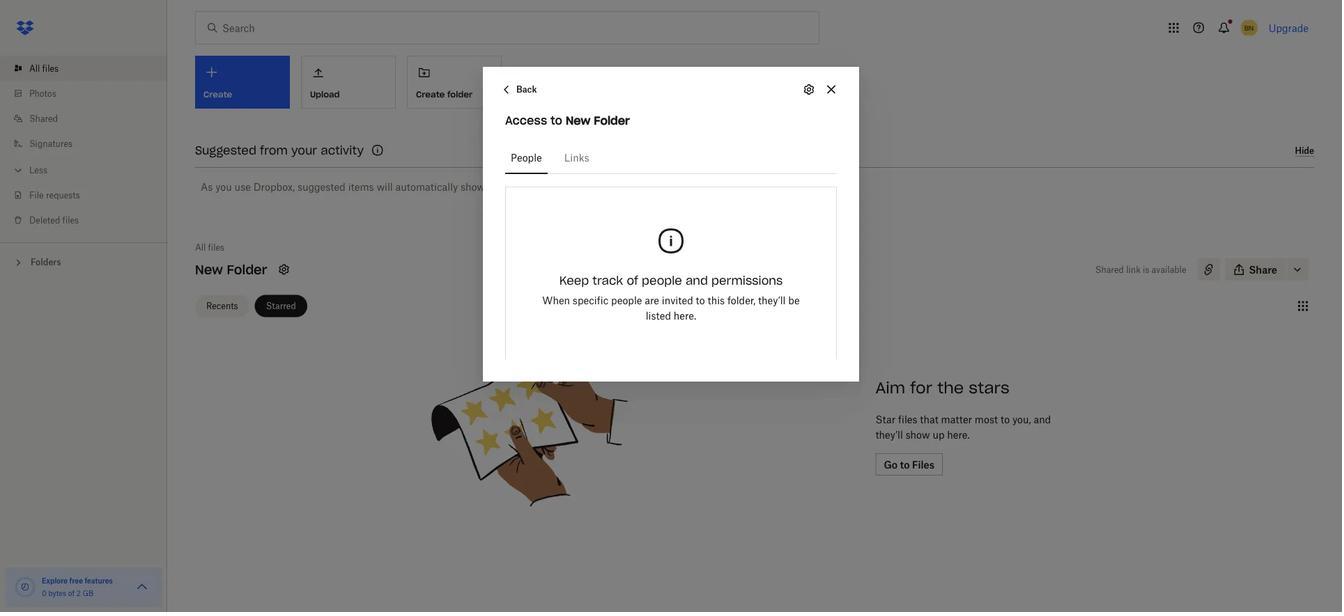 Task type: describe. For each thing, give the bounding box(es) containing it.
free
[[69, 577, 83, 586]]

file
[[29, 190, 44, 200]]

2
[[77, 590, 81, 598]]

0 horizontal spatial new
[[195, 262, 223, 278]]

0 horizontal spatial folder
[[227, 262, 267, 278]]

when
[[543, 295, 570, 306]]

upgrade
[[1270, 22, 1310, 34]]

from
[[260, 143, 288, 158]]

folder,
[[728, 295, 756, 306]]

items
[[348, 181, 374, 193]]

0 vertical spatial people
[[642, 274, 682, 288]]

links
[[565, 152, 590, 163]]

aim for the stars
[[876, 379, 1010, 398]]

features
[[85, 577, 113, 586]]

upgrade link
[[1270, 22, 1310, 34]]

share
[[1250, 264, 1278, 276]]

access to new folder
[[506, 113, 630, 128]]

aim
[[876, 379, 906, 398]]

this
[[708, 295, 725, 306]]

suggested from your activity
[[195, 143, 364, 158]]

dropbox,
[[254, 181, 295, 193]]

is
[[1144, 265, 1150, 275]]

listed
[[646, 310, 672, 322]]

explore
[[42, 577, 68, 586]]

folders button
[[0, 252, 167, 272]]

files up "new folder"
[[208, 242, 225, 253]]

people tab
[[506, 141, 548, 174]]

files inside list item
[[42, 63, 59, 74]]

your
[[291, 143, 317, 158]]

they'll inside the star files that matter most to you, and they'll show up here.
[[876, 429, 904, 441]]

recents button
[[195, 295, 249, 318]]

track
[[593, 274, 624, 288]]

up inside the star files that matter most to you, and they'll show up here.
[[933, 429, 945, 441]]

signatures link
[[11, 131, 167, 156]]

and inside the star files that matter most to you, and they'll show up here.
[[1034, 414, 1052, 426]]

learn more link
[[528, 181, 581, 193]]

new inside sharing modal 'dialog'
[[566, 113, 591, 128]]

file requests link
[[11, 183, 167, 208]]

here. inside the star files that matter most to you, and they'll show up here.
[[948, 429, 970, 441]]

learn
[[528, 181, 554, 193]]

deleted
[[29, 215, 60, 226]]

links tab
[[559, 141, 595, 174]]

they'll inside keep track of people and permissions when specific people are invited to this folder, they'll be listed here.
[[759, 295, 786, 306]]

1 horizontal spatial all files link
[[195, 241, 225, 255]]

folder inside sharing modal 'dialog'
[[594, 113, 630, 128]]

back
[[517, 84, 537, 95]]

gb
[[83, 590, 94, 598]]

available
[[1152, 265, 1187, 275]]

and inside keep track of people and permissions when specific people are invited to this folder, they'll be listed here.
[[686, 274, 708, 288]]

deleted files link
[[11, 208, 167, 233]]

shared link
[[11, 106, 167, 131]]

most
[[975, 414, 999, 426]]

link
[[1127, 265, 1141, 275]]

of inside explore free features 0 bytes of 2 gb
[[68, 590, 75, 598]]

0 vertical spatial here.
[[503, 181, 525, 193]]

keep
[[560, 274, 589, 288]]

0 horizontal spatial show
[[461, 181, 485, 193]]

starred
[[266, 301, 296, 312]]

folders
[[31, 257, 61, 268]]

1 horizontal spatial all files
[[195, 242, 225, 253]]

show inside the star files that matter most to you, and they'll show up here.
[[906, 429, 931, 441]]

less
[[29, 165, 47, 175]]

file requests
[[29, 190, 80, 200]]

list containing all files
[[0, 47, 167, 243]]

back button
[[500, 81, 540, 98]]

permissions
[[712, 274, 783, 288]]



Task type: locate. For each thing, give the bounding box(es) containing it.
stars
[[969, 379, 1010, 398]]

you,
[[1013, 414, 1032, 426]]

0 horizontal spatial and
[[686, 274, 708, 288]]

0 vertical spatial to
[[551, 113, 563, 128]]

explore free features 0 bytes of 2 gb
[[42, 577, 113, 598]]

all files link up "new folder"
[[195, 241, 225, 255]]

that
[[921, 414, 939, 426]]

share button
[[1226, 259, 1287, 281]]

starred button
[[255, 295, 307, 318]]

0 vertical spatial all files
[[29, 63, 59, 74]]

1 horizontal spatial new
[[566, 113, 591, 128]]

here. inside keep track of people and permissions when specific people are invited to this folder, they'll be listed here.
[[674, 310, 697, 322]]

all files up "new folder"
[[195, 242, 225, 253]]

photos
[[29, 88, 56, 99]]

0 vertical spatial show
[[461, 181, 485, 193]]

new folder
[[195, 262, 267, 278]]

here. down invited
[[674, 310, 697, 322]]

folder up the recents button
[[227, 262, 267, 278]]

0
[[42, 590, 47, 598]]

create folder
[[416, 89, 473, 100]]

0 vertical spatial they'll
[[759, 295, 786, 306]]

matter
[[942, 414, 973, 426]]

they'll down the star
[[876, 429, 904, 441]]

0 vertical spatial all files link
[[11, 56, 167, 81]]

here. down matter
[[948, 429, 970, 441]]

you
[[216, 181, 232, 193]]

all up "new folder"
[[195, 242, 206, 253]]

1 vertical spatial shared
[[1096, 265, 1125, 275]]

bytes
[[48, 590, 66, 598]]

all files up 'photos' on the top left of page
[[29, 63, 59, 74]]

shared link is available
[[1096, 265, 1187, 275]]

0 horizontal spatial all files
[[29, 63, 59, 74]]

more
[[557, 181, 581, 193]]

people
[[642, 274, 682, 288], [611, 295, 643, 306]]

here.
[[503, 181, 525, 193], [674, 310, 697, 322], [948, 429, 970, 441]]

to right access
[[551, 113, 563, 128]]

shared left the "link"
[[1096, 265, 1125, 275]]

0 horizontal spatial of
[[68, 590, 75, 598]]

photos link
[[11, 81, 167, 106]]

0 vertical spatial folder
[[594, 113, 630, 128]]

0 horizontal spatial up
[[488, 181, 500, 193]]

folder up links "tab"
[[594, 113, 630, 128]]

1 vertical spatial here.
[[674, 310, 697, 322]]

2 horizontal spatial here.
[[948, 429, 970, 441]]

1 horizontal spatial here.
[[674, 310, 697, 322]]

for
[[911, 379, 933, 398]]

up
[[488, 181, 500, 193], [933, 429, 945, 441]]

here. left learn
[[503, 181, 525, 193]]

suggested
[[298, 181, 346, 193]]

1 horizontal spatial they'll
[[876, 429, 904, 441]]

show down the that
[[906, 429, 931, 441]]

folder
[[448, 89, 473, 100]]

files
[[42, 63, 59, 74], [62, 215, 79, 226], [208, 242, 225, 253], [899, 414, 918, 426]]

specific
[[573, 295, 609, 306]]

shared
[[29, 113, 58, 124], [1096, 265, 1125, 275]]

people up the are
[[642, 274, 682, 288]]

suggested
[[195, 143, 257, 158]]

2 vertical spatial here.
[[948, 429, 970, 441]]

0 horizontal spatial shared
[[29, 113, 58, 124]]

to left you,
[[1001, 414, 1010, 426]]

new up the recents button
[[195, 262, 223, 278]]

of inside keep track of people and permissions when specific people are invited to this folder, they'll be listed here.
[[627, 274, 639, 288]]

and right you,
[[1034, 414, 1052, 426]]

1 horizontal spatial show
[[906, 429, 931, 441]]

1 horizontal spatial shared
[[1096, 265, 1125, 275]]

the
[[938, 379, 965, 398]]

0 horizontal spatial here.
[[503, 181, 525, 193]]

all files list item
[[0, 56, 167, 81]]

as you use dropbox, suggested items will automatically show up here. learn more
[[201, 181, 581, 193]]

0 vertical spatial and
[[686, 274, 708, 288]]

be
[[789, 295, 800, 306]]

tab list containing people
[[506, 141, 837, 174]]

0 vertical spatial new
[[566, 113, 591, 128]]

1 vertical spatial people
[[611, 295, 643, 306]]

up down the that
[[933, 429, 945, 441]]

sharing modal dialog
[[483, 67, 860, 494]]

of left 2
[[68, 590, 75, 598]]

recents
[[206, 301, 238, 312]]

all files link
[[11, 56, 167, 81], [195, 241, 225, 255]]

list
[[0, 47, 167, 243]]

shared for shared link is available
[[1096, 265, 1125, 275]]

all
[[29, 63, 40, 74], [195, 242, 206, 253]]

1 vertical spatial all files
[[195, 242, 225, 253]]

2 vertical spatial to
[[1001, 414, 1010, 426]]

1 vertical spatial they'll
[[876, 429, 904, 441]]

deleted files
[[29, 215, 79, 226]]

and
[[686, 274, 708, 288], [1034, 414, 1052, 426]]

dropbox image
[[11, 14, 39, 42]]

1 horizontal spatial folder
[[594, 113, 630, 128]]

to inside keep track of people and permissions when specific people are invited to this folder, they'll be listed here.
[[696, 295, 706, 306]]

0 vertical spatial up
[[488, 181, 500, 193]]

None field
[[0, 0, 102, 15]]

all files
[[29, 63, 59, 74], [195, 242, 225, 253]]

all files inside list item
[[29, 63, 59, 74]]

files inside the star files that matter most to you, and they'll show up here.
[[899, 414, 918, 426]]

all files link up shared link on the left of the page
[[11, 56, 167, 81]]

0 vertical spatial all
[[29, 63, 40, 74]]

invited
[[662, 295, 694, 306]]

new up links
[[566, 113, 591, 128]]

0 horizontal spatial all files link
[[11, 56, 167, 81]]

access
[[506, 113, 547, 128]]

0 vertical spatial of
[[627, 274, 639, 288]]

1 vertical spatial all
[[195, 242, 206, 253]]

1 vertical spatial of
[[68, 590, 75, 598]]

shared down 'photos' on the top left of page
[[29, 113, 58, 124]]

1 horizontal spatial and
[[1034, 414, 1052, 426]]

all inside all files list item
[[29, 63, 40, 74]]

folder
[[594, 113, 630, 128], [227, 262, 267, 278]]

0 horizontal spatial to
[[551, 113, 563, 128]]

use
[[235, 181, 251, 193]]

1 horizontal spatial all
[[195, 242, 206, 253]]

star files that matter most to you, and they'll show up here.
[[876, 414, 1052, 441]]

0 vertical spatial shared
[[29, 113, 58, 124]]

to left 'this'
[[696, 295, 706, 306]]

of
[[627, 274, 639, 288], [68, 590, 75, 598]]

1 vertical spatial show
[[906, 429, 931, 441]]

1 vertical spatial up
[[933, 429, 945, 441]]

less image
[[11, 164, 25, 177]]

shared for shared
[[29, 113, 58, 124]]

they'll left be
[[759, 295, 786, 306]]

1 horizontal spatial to
[[696, 295, 706, 306]]

of right track
[[627, 274, 639, 288]]

1 vertical spatial folder
[[227, 262, 267, 278]]

are
[[645, 295, 660, 306]]

files right deleted
[[62, 215, 79, 226]]

to inside the star files that matter most to you, and they'll show up here.
[[1001, 414, 1010, 426]]

create folder button
[[407, 56, 502, 109]]

1 vertical spatial to
[[696, 295, 706, 306]]

to
[[551, 113, 563, 128], [696, 295, 706, 306], [1001, 414, 1010, 426]]

activity
[[321, 143, 364, 158]]

and up invited
[[686, 274, 708, 288]]

people left the are
[[611, 295, 643, 306]]

signatures
[[29, 138, 73, 149]]

1 vertical spatial and
[[1034, 414, 1052, 426]]

2 horizontal spatial to
[[1001, 414, 1010, 426]]

1 horizontal spatial up
[[933, 429, 945, 441]]

quota usage element
[[14, 577, 36, 599]]

automatically
[[396, 181, 458, 193]]

show
[[461, 181, 485, 193], [906, 429, 931, 441]]

create
[[416, 89, 445, 100]]

will
[[377, 181, 393, 193]]

new
[[566, 113, 591, 128], [195, 262, 223, 278]]

0 horizontal spatial all
[[29, 63, 40, 74]]

1 vertical spatial new
[[195, 262, 223, 278]]

1 horizontal spatial of
[[627, 274, 639, 288]]

files up 'photos' on the top left of page
[[42, 63, 59, 74]]

1 vertical spatial all files link
[[195, 241, 225, 255]]

up left learn
[[488, 181, 500, 193]]

0 horizontal spatial they'll
[[759, 295, 786, 306]]

tab list
[[506, 141, 837, 174]]

show right automatically
[[461, 181, 485, 193]]

all up 'photos' on the top left of page
[[29, 63, 40, 74]]

they'll
[[759, 295, 786, 306], [876, 429, 904, 441]]

people
[[511, 152, 542, 163]]

files left the that
[[899, 414, 918, 426]]

as
[[201, 181, 213, 193]]

tab list inside sharing modal 'dialog'
[[506, 141, 837, 174]]

star
[[876, 414, 896, 426]]

keep track of people and permissions when specific people are invited to this folder, they'll be listed here.
[[543, 274, 800, 322]]

requests
[[46, 190, 80, 200]]



Task type: vqa. For each thing, say whether or not it's contained in the screenshot.
the top Shared
yes



